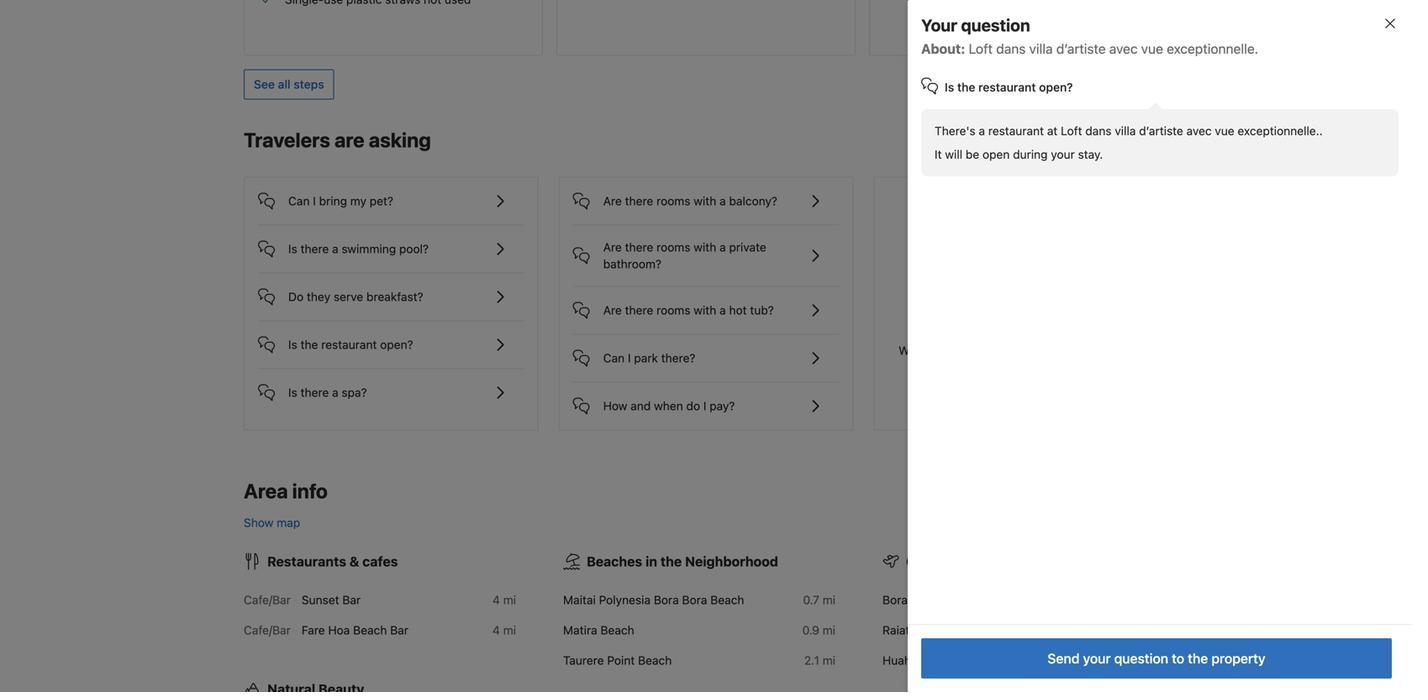 Task type: vqa. For each thing, say whether or not it's contained in the screenshot.
top avec
yes



Task type: locate. For each thing, give the bounding box(es) containing it.
4 for fare hoa beach bar
[[493, 624, 500, 638]]

mi right 0.7
[[823, 594, 836, 607]]

2 are from the top
[[603, 240, 622, 254]]

your inside button
[[1083, 651, 1111, 667]]

2 bora from the left
[[682, 594, 708, 607]]

1 horizontal spatial see
[[1076, 135, 1097, 148]]

can left park
[[603, 351, 625, 365]]

airport up huahine – fare airport
[[926, 624, 964, 638]]

bora up 'raiatea airport'
[[911, 594, 936, 607]]

vue left the exceptionnelle..
[[1215, 124, 1235, 138]]

polynesia
[[599, 594, 651, 607]]

1 vertical spatial villa
[[1115, 124, 1136, 138]]

fare right –
[[941, 654, 964, 668]]

beach up taurere point beach
[[601, 624, 635, 638]]

neighborhood
[[685, 554, 779, 570]]

airport down closest airports
[[940, 594, 977, 607]]

a left the swimming
[[332, 242, 339, 256]]

there inside "button"
[[301, 386, 329, 400]]

0.9
[[803, 624, 820, 638]]

1 vertical spatial d'artiste
[[1140, 124, 1184, 138]]

1 vertical spatial see
[[1076, 135, 1097, 148]]

your right send
[[1083, 651, 1111, 667]]

your question about: loft dans villa d'artiste avec vue exceptionnelle.
[[922, 15, 1259, 57]]

2 vertical spatial are
[[603, 304, 622, 317]]

dans right about:
[[997, 41, 1026, 57]]

cafe/bar left sunset
[[244, 594, 291, 607]]

cafe/bar left hoa on the bottom left
[[244, 624, 291, 638]]

avec up there's a restaurant at loft dans villa d'artiste avec vue exceptionnelle..
[[1110, 41, 1138, 57]]

2 vertical spatial rooms
[[657, 304, 691, 317]]

1 vertical spatial bar
[[390, 624, 409, 638]]

open? up is there a spa? "button"
[[380, 338, 413, 352]]

see
[[254, 77, 275, 91], [1076, 135, 1097, 148]]

it
[[935, 148, 942, 161]]

1 vertical spatial loft
[[1061, 124, 1083, 138]]

there inside 'button'
[[301, 242, 329, 256]]

1 horizontal spatial open?
[[1039, 80, 1073, 94]]

there
[[625, 194, 654, 208], [625, 240, 654, 254], [301, 242, 329, 256], [625, 304, 654, 317], [301, 386, 329, 400]]

is the restaurant open? inside your question 'dialog'
[[945, 80, 1073, 94]]

0 horizontal spatial i
[[313, 194, 316, 208]]

0 horizontal spatial is the restaurant open?
[[288, 338, 413, 352]]

with inside are there rooms with a private bathroom?
[[694, 240, 717, 254]]

the inside button
[[301, 338, 318, 352]]

0 vertical spatial to
[[1046, 344, 1057, 358]]

dans up 'stay.'
[[1086, 124, 1112, 138]]

d'artiste
[[1057, 41, 1106, 57], [1140, 124, 1184, 138]]

0 vertical spatial rooms
[[657, 194, 691, 208]]

i left bring
[[313, 194, 316, 208]]

villa inside the your question about: loft dans villa d'artiste avec vue exceptionnelle.
[[1030, 41, 1053, 57]]

see inside 'button'
[[254, 77, 275, 91]]

i inside button
[[704, 399, 707, 413]]

1 vertical spatial i
[[628, 351, 631, 365]]

0 vertical spatial vue
[[1142, 41, 1164, 57]]

0 vertical spatial fare
[[302, 624, 325, 638]]

with for hot
[[694, 304, 717, 317]]

1 vertical spatial avec
[[1187, 124, 1212, 138]]

all
[[278, 77, 291, 91]]

0 vertical spatial with
[[694, 194, 717, 208]]

4 bora from the left
[[911, 594, 936, 607]]

1 vertical spatial rooms
[[657, 240, 691, 254]]

0 vertical spatial d'artiste
[[1057, 41, 1106, 57]]

1 horizontal spatial to
[[1172, 651, 1185, 667]]

see inside button
[[1076, 135, 1097, 148]]

cafe/bar for fare hoa beach bar
[[244, 624, 291, 638]]

0 horizontal spatial see
[[254, 77, 275, 91]]

2 rooms from the top
[[657, 240, 691, 254]]

vue inside the your question about: loft dans villa d'artiste avec vue exceptionnelle.
[[1142, 41, 1164, 57]]

mi right 2.1 at bottom right
[[823, 654, 836, 668]]

1 cafe/bar from the top
[[244, 594, 291, 607]]

4 mi left the maitai
[[493, 594, 516, 607]]

how and when do i pay? button
[[573, 383, 839, 417]]

1 vertical spatial to
[[1172, 651, 1185, 667]]

are inside are there rooms with a private bathroom?
[[603, 240, 622, 254]]

i inside button
[[628, 351, 631, 365]]

1 vertical spatial are
[[603, 240, 622, 254]]

can i bring my pet?
[[288, 194, 393, 208]]

i right do
[[704, 399, 707, 413]]

1 horizontal spatial question
[[1115, 651, 1169, 667]]

and
[[631, 399, 651, 413]]

bar up fare hoa beach bar
[[343, 594, 361, 607]]

beaches
[[587, 554, 643, 570]]

loft right about:
[[969, 41, 993, 57]]

0 vertical spatial open?
[[1039, 80, 1073, 94]]

restaurant up it will be open during your stay.
[[989, 124, 1044, 138]]

3 are from the top
[[603, 304, 622, 317]]

villa
[[1030, 41, 1053, 57], [1115, 124, 1136, 138]]

1 vertical spatial your
[[1083, 651, 1111, 667]]

we
[[899, 344, 916, 358]]

restaurant up open
[[979, 80, 1036, 94]]

see for see availability
[[1076, 135, 1097, 148]]

loft right 'at'
[[1061, 124, 1083, 138]]

2.1
[[805, 654, 820, 668]]

with left hot
[[694, 304, 717, 317]]

rooms for private
[[657, 240, 691, 254]]

rooms up bathroom?
[[657, 240, 691, 254]]

1 bora from the left
[[654, 594, 679, 607]]

are for are there rooms with a private bathroom?
[[603, 240, 622, 254]]

a inside are there rooms with a private bathroom?
[[720, 240, 726, 254]]

restaurant down serve at the left of the page
[[321, 338, 377, 352]]

rooms for hot
[[657, 304, 691, 317]]

1 horizontal spatial your
[[1083, 651, 1111, 667]]

is left spa?
[[288, 386, 297, 400]]

3 rooms from the top
[[657, 304, 691, 317]]

4 mi
[[493, 594, 516, 607], [493, 624, 516, 638]]

i inside button
[[313, 194, 316, 208]]

1 with from the top
[[694, 194, 717, 208]]

with left private
[[694, 240, 717, 254]]

1 horizontal spatial dans
[[1086, 124, 1112, 138]]

are there rooms with a hot tub?
[[603, 304, 774, 317]]

question right your
[[961, 15, 1031, 35]]

an
[[948, 344, 961, 358]]

with
[[694, 194, 717, 208], [694, 240, 717, 254], [694, 304, 717, 317]]

matira
[[563, 624, 598, 638]]

0 horizontal spatial loft
[[969, 41, 993, 57]]

4 left the maitai
[[493, 594, 500, 607]]

0 vertical spatial avec
[[1110, 41, 1138, 57]]

travelers are asking
[[244, 128, 431, 152]]

airports
[[959, 554, 1013, 570]]

asking
[[369, 128, 431, 152]]

rooms up there?
[[657, 304, 691, 317]]

there for are there rooms with a hot tub?
[[625, 304, 654, 317]]

2.1 mi
[[805, 654, 836, 668]]

1 horizontal spatial vue
[[1215, 124, 1235, 138]]

0 horizontal spatial can
[[288, 194, 310, 208]]

airport
[[940, 594, 977, 607], [926, 624, 964, 638], [967, 654, 1005, 668]]

exceptionnelle.
[[1167, 41, 1259, 57]]

0 vertical spatial 4
[[493, 594, 500, 607]]

1 horizontal spatial is the restaurant open?
[[945, 80, 1073, 94]]

1 vertical spatial is the restaurant open?
[[288, 338, 413, 352]]

see left all
[[254, 77, 275, 91]]

is down do
[[288, 338, 297, 352]]

is the restaurant open? up 'at'
[[945, 80, 1073, 94]]

0 vertical spatial is the restaurant open?
[[945, 80, 1073, 94]]

0 vertical spatial your
[[1051, 148, 1075, 161]]

bar
[[343, 594, 361, 607], [390, 624, 409, 638]]

are
[[603, 194, 622, 208], [603, 240, 622, 254], [603, 304, 622, 317]]

22
[[1125, 624, 1139, 638]]

1 vertical spatial 4
[[493, 624, 500, 638]]

0 vertical spatial villa
[[1030, 41, 1053, 57]]

rooms up are there rooms with a private bathroom?
[[657, 194, 691, 208]]

bora down 'beaches in the neighborhood'
[[682, 594, 708, 607]]

the right in
[[661, 554, 682, 570]]

question
[[961, 15, 1031, 35], [1115, 651, 1169, 667]]

3 with from the top
[[694, 304, 717, 317]]

0 vertical spatial loft
[[969, 41, 993, 57]]

0 horizontal spatial bar
[[343, 594, 361, 607]]

huahine
[[883, 654, 928, 668]]

to left most
[[1046, 344, 1057, 358]]

is the restaurant open?
[[945, 80, 1073, 94], [288, 338, 413, 352]]

3 bora from the left
[[883, 594, 908, 607]]

how
[[603, 399, 628, 413]]

can
[[288, 194, 310, 208], [603, 351, 625, 365]]

a left spa?
[[332, 386, 339, 400]]

mi right 22
[[1142, 624, 1155, 638]]

d'artiste inside the your question about: loft dans villa d'artiste avec vue exceptionnelle.
[[1057, 41, 1106, 57]]

1 4 mi from the top
[[493, 594, 516, 607]]

restaurant
[[979, 80, 1036, 94], [989, 124, 1044, 138], [321, 338, 377, 352]]

4 mi left matira
[[493, 624, 516, 638]]

send your question to the property button
[[922, 639, 1392, 679]]

swimming
[[342, 242, 396, 256]]

is up do
[[288, 242, 297, 256]]

1 horizontal spatial i
[[628, 351, 631, 365]]

0 horizontal spatial villa
[[1030, 41, 1053, 57]]

they
[[307, 290, 331, 304]]

is inside 'button'
[[288, 242, 297, 256]]

1 vertical spatial question
[[1115, 651, 1169, 667]]

0 vertical spatial see
[[254, 77, 275, 91]]

1 vertical spatial fare
[[941, 654, 964, 668]]

1 vertical spatial cafe/bar
[[244, 624, 291, 638]]

0 vertical spatial can
[[288, 194, 310, 208]]

bora
[[654, 594, 679, 607], [682, 594, 708, 607], [883, 594, 908, 607], [911, 594, 936, 607]]

beach
[[711, 594, 745, 607], [353, 624, 387, 638], [601, 624, 635, 638], [638, 654, 672, 668]]

0 horizontal spatial avec
[[1110, 41, 1138, 57]]

mi right the 48
[[1142, 654, 1155, 668]]

there's a restaurant at loft dans villa d'artiste avec vue exceptionnelle..
[[935, 124, 1323, 138]]

4 mi for fare hoa beach bar
[[493, 624, 516, 638]]

are there rooms with a private bathroom? button
[[573, 226, 839, 273]]

can for can i bring my pet?
[[288, 194, 310, 208]]

2 4 from the top
[[493, 624, 500, 638]]

are for are there rooms with a hot tub?
[[603, 304, 622, 317]]

cafe/bar for sunset bar
[[244, 594, 291, 607]]

0 vertical spatial bar
[[343, 594, 361, 607]]

your
[[1051, 148, 1075, 161], [1083, 651, 1111, 667]]

2 with from the top
[[694, 240, 717, 254]]

mi right 0.9
[[823, 624, 836, 638]]

to right 48 mi
[[1172, 651, 1185, 667]]

0 vertical spatial cafe/bar
[[244, 594, 291, 607]]

0 horizontal spatial your
[[1051, 148, 1075, 161]]

a left hot
[[720, 304, 726, 317]]

can inside can i bring my pet? button
[[288, 194, 310, 208]]

mi for taurere point beach
[[823, 654, 836, 668]]

i
[[313, 194, 316, 208], [628, 351, 631, 365], [704, 399, 707, 413]]

2 vertical spatial restaurant
[[321, 338, 377, 352]]

your down 'at'
[[1051, 148, 1075, 161]]

open? up 'at'
[[1039, 80, 1073, 94]]

2 4 mi from the top
[[493, 624, 516, 638]]

is the restaurant open? down serve at the left of the page
[[288, 338, 413, 352]]

fare
[[302, 624, 325, 638], [941, 654, 964, 668]]

see availability
[[1076, 135, 1159, 148]]

1 vertical spatial open?
[[380, 338, 413, 352]]

1 vertical spatial dans
[[1086, 124, 1112, 138]]

1 horizontal spatial d'artiste
[[1140, 124, 1184, 138]]

exceptionnelle..
[[1238, 124, 1323, 138]]

0 vertical spatial 4 mi
[[493, 594, 516, 607]]

0 vertical spatial question
[[961, 15, 1031, 35]]

0 horizontal spatial fare
[[302, 624, 325, 638]]

fare left hoa on the bottom left
[[302, 624, 325, 638]]

hot
[[729, 304, 747, 317]]

mi left matira
[[503, 624, 516, 638]]

0 horizontal spatial dans
[[997, 41, 1026, 57]]

1 horizontal spatial can
[[603, 351, 625, 365]]

in
[[646, 554, 658, 570]]

2 horizontal spatial i
[[704, 399, 707, 413]]

can left bring
[[288, 194, 310, 208]]

will
[[945, 148, 963, 161]]

beach right hoa on the bottom left
[[353, 624, 387, 638]]

pet?
[[370, 194, 393, 208]]

is for is the restaurant open? button
[[288, 338, 297, 352]]

bar right hoa on the bottom left
[[390, 624, 409, 638]]

1 vertical spatial restaurant
[[989, 124, 1044, 138]]

1 horizontal spatial fare
[[941, 654, 964, 668]]

2 vertical spatial i
[[704, 399, 707, 413]]

0 horizontal spatial vue
[[1142, 41, 1164, 57]]

the down they
[[301, 338, 318, 352]]

4 left matira
[[493, 624, 500, 638]]

can i park there? button
[[573, 335, 839, 369]]

the left property on the bottom right of page
[[1188, 651, 1209, 667]]

0 horizontal spatial open?
[[380, 338, 413, 352]]

2 cafe/bar from the top
[[244, 624, 291, 638]]

there inside are there rooms with a private bathroom?
[[625, 240, 654, 254]]

1 4 from the top
[[493, 594, 500, 607]]

dans
[[997, 41, 1026, 57], [1086, 124, 1112, 138]]

tub?
[[750, 304, 774, 317]]

1 rooms from the top
[[657, 194, 691, 208]]

i left park
[[628, 351, 631, 365]]

4 for sunset bar
[[493, 594, 500, 607]]

1 are from the top
[[603, 194, 622, 208]]

is for is there a swimming pool? 'button'
[[288, 242, 297, 256]]

mi left the maitai
[[503, 594, 516, 607]]

are for are there rooms with a balcony?
[[603, 194, 622, 208]]

2 vertical spatial with
[[694, 304, 717, 317]]

question inside button
[[1115, 651, 1169, 667]]

0 vertical spatial i
[[313, 194, 316, 208]]

0 horizontal spatial question
[[961, 15, 1031, 35]]

avec right availability on the right top of page
[[1187, 124, 1212, 138]]

a left balcony? on the right of page
[[720, 194, 726, 208]]

0 vertical spatial are
[[603, 194, 622, 208]]

0 vertical spatial dans
[[997, 41, 1026, 57]]

loft
[[969, 41, 993, 57], [1061, 124, 1083, 138]]

1 vertical spatial 4 mi
[[493, 624, 516, 638]]

is down about:
[[945, 80, 955, 94]]

bora down in
[[654, 594, 679, 607]]

be
[[966, 148, 980, 161]]

can inside can i park there? button
[[603, 351, 625, 365]]

question down "22 mi"
[[1115, 651, 1169, 667]]

rooms inside are there rooms with a private bathroom?
[[657, 240, 691, 254]]

question inside the your question about: loft dans villa d'artiste avec vue exceptionnelle.
[[961, 15, 1031, 35]]

a up the be
[[979, 124, 986, 138]]

with up are there rooms with a private bathroom? button
[[694, 194, 717, 208]]

1 horizontal spatial avec
[[1187, 124, 1212, 138]]

1 horizontal spatial bar
[[390, 624, 409, 638]]

see right 'at'
[[1076, 135, 1097, 148]]

do
[[687, 399, 701, 413]]

a left private
[[720, 240, 726, 254]]

vue left exceptionnelle.
[[1142, 41, 1164, 57]]

airport right –
[[967, 654, 1005, 668]]

is inside button
[[288, 338, 297, 352]]

bora up raiatea
[[883, 594, 908, 607]]

mi
[[503, 594, 516, 607], [823, 594, 836, 607], [503, 624, 516, 638], [823, 624, 836, 638], [1142, 624, 1155, 638], [823, 654, 836, 668], [1142, 654, 1155, 668]]

1 vertical spatial with
[[694, 240, 717, 254]]

1 vertical spatial can
[[603, 351, 625, 365]]

open?
[[1039, 80, 1073, 94], [380, 338, 413, 352]]

0 horizontal spatial d'artiste
[[1057, 41, 1106, 57]]

is inside "button"
[[288, 386, 297, 400]]

1 vertical spatial vue
[[1215, 124, 1235, 138]]



Task type: describe. For each thing, give the bounding box(es) containing it.
see all steps
[[254, 77, 324, 91]]

open? inside your question 'dialog'
[[1039, 80, 1073, 94]]

point
[[607, 654, 635, 668]]

is for is there a spa? "button"
[[288, 386, 297, 400]]

restaurants
[[267, 554, 346, 570]]

the inside button
[[1188, 651, 1209, 667]]

are there rooms with a balcony? button
[[573, 178, 839, 211]]

send your question to the property
[[1048, 651, 1266, 667]]

instant
[[965, 344, 1001, 358]]

hoa
[[328, 624, 350, 638]]

the down about:
[[958, 80, 976, 94]]

during
[[1013, 148, 1048, 161]]

area info
[[244, 480, 328, 503]]

breakfast?
[[367, 290, 423, 304]]

i for bring
[[313, 194, 316, 208]]

to inside send your question to the property button
[[1172, 651, 1185, 667]]

questions
[[1091, 344, 1144, 358]]

&
[[350, 554, 359, 570]]

0 horizontal spatial to
[[1046, 344, 1057, 358]]

4 mi for sunset bar
[[493, 594, 516, 607]]

closest airports
[[906, 554, 1013, 570]]

taurere point beach
[[563, 654, 672, 668]]

my
[[350, 194, 367, 208]]

a inside are there rooms with a hot tub? button
[[720, 304, 726, 317]]

is there a spa? button
[[258, 370, 524, 403]]

there for is there a spa?
[[301, 386, 329, 400]]

it will be open during your stay.
[[935, 148, 1104, 161]]

see for see all steps
[[254, 77, 275, 91]]

there for are there rooms with a private bathroom?
[[625, 240, 654, 254]]

sunset
[[302, 594, 339, 607]]

most
[[1061, 344, 1088, 358]]

a inside are there rooms with a balcony? button
[[720, 194, 726, 208]]

fare hoa beach bar
[[302, 624, 409, 638]]

raiatea airport
[[883, 624, 964, 638]]

can i bring my pet? button
[[258, 178, 524, 211]]

balcony?
[[729, 194, 778, 208]]

your
[[922, 15, 958, 35]]

restaurant inside button
[[321, 338, 377, 352]]

beach down neighborhood
[[711, 594, 745, 607]]

maitai polynesia bora bora beach
[[563, 594, 745, 607]]

pay?
[[710, 399, 735, 413]]

are there rooms with a hot tub? button
[[573, 287, 839, 321]]

info
[[292, 480, 328, 503]]

–
[[931, 654, 937, 668]]

at
[[1048, 124, 1058, 138]]

48 mi
[[1124, 654, 1155, 668]]

with for balcony?
[[694, 194, 717, 208]]

send
[[1048, 651, 1080, 667]]

mi for matira beach
[[823, 624, 836, 638]]

spa?
[[342, 386, 367, 400]]

maitai
[[563, 594, 596, 607]]

mi for maitai polynesia bora bora beach
[[823, 594, 836, 607]]

0 vertical spatial restaurant
[[979, 80, 1036, 94]]

dans inside the your question about: loft dans villa d'artiste avec vue exceptionnelle.
[[997, 41, 1026, 57]]

see all steps button
[[244, 69, 334, 100]]

can i park there?
[[603, 351, 696, 365]]

stay.
[[1078, 148, 1104, 161]]

0 vertical spatial airport
[[940, 594, 977, 607]]

22 mi
[[1125, 624, 1155, 638]]

there for is there a swimming pool?
[[301, 242, 329, 256]]

rooms for balcony?
[[657, 194, 691, 208]]

0.7 mi
[[803, 594, 836, 607]]

is there a swimming pool?
[[288, 242, 429, 256]]

park
[[634, 351, 658, 365]]

private
[[729, 240, 767, 254]]

pool?
[[399, 242, 429, 256]]

have
[[919, 344, 945, 358]]

is inside your question 'dialog'
[[945, 80, 955, 94]]

are there rooms with a private bathroom?
[[603, 240, 767, 271]]

48
[[1124, 654, 1139, 668]]

0.7
[[803, 594, 820, 607]]

is there a spa?
[[288, 386, 367, 400]]

beaches in the neighborhood
[[587, 554, 779, 570]]

bora bora airport
[[883, 594, 977, 607]]

mi for raiatea airport
[[1142, 624, 1155, 638]]

there for are there rooms with a balcony?
[[625, 194, 654, 208]]

loft inside the your question about: loft dans villa d'artiste avec vue exceptionnelle.
[[969, 41, 993, 57]]

there's
[[935, 124, 976, 138]]

beach right point
[[638, 654, 672, 668]]

steps
[[294, 77, 324, 91]]

serve
[[334, 290, 363, 304]]

when
[[654, 399, 683, 413]]

your question dialog
[[881, 0, 1413, 693]]

can for can i park there?
[[603, 351, 625, 365]]

how and when do i pay?
[[603, 399, 735, 413]]

a inside is there a spa? "button"
[[332, 386, 339, 400]]

closest
[[906, 554, 956, 570]]

availability
[[1100, 135, 1159, 148]]

1 horizontal spatial loft
[[1061, 124, 1083, 138]]

do
[[288, 290, 304, 304]]

avec inside the your question about: loft dans villa d'artiste avec vue exceptionnelle.
[[1110, 41, 1138, 57]]

travelers
[[244, 128, 330, 152]]

a inside is there a swimming pool? 'button'
[[332, 242, 339, 256]]

with for private
[[694, 240, 717, 254]]

2 vertical spatial airport
[[967, 654, 1005, 668]]

do they serve breakfast? button
[[258, 274, 524, 307]]

taurere
[[563, 654, 604, 668]]

raiatea
[[883, 624, 923, 638]]

0.9 mi
[[803, 624, 836, 638]]

is there a swimming pool? button
[[258, 226, 524, 259]]

open
[[983, 148, 1010, 161]]

i for park
[[628, 351, 631, 365]]

1 vertical spatial airport
[[926, 624, 964, 638]]

bathroom?
[[603, 257, 662, 271]]

there?
[[661, 351, 696, 365]]

are
[[335, 128, 365, 152]]

are there rooms with a balcony?
[[603, 194, 778, 208]]

property
[[1212, 651, 1266, 667]]

we have an instant answer to most questions
[[899, 344, 1144, 358]]

area
[[244, 480, 288, 503]]

a inside your question 'dialog'
[[979, 124, 986, 138]]

1 horizontal spatial villa
[[1115, 124, 1136, 138]]

cafes
[[363, 554, 398, 570]]

is the restaurant open? inside button
[[288, 338, 413, 352]]

open? inside button
[[380, 338, 413, 352]]

sunset bar
[[302, 594, 361, 607]]

mi for huahine – fare airport
[[1142, 654, 1155, 668]]



